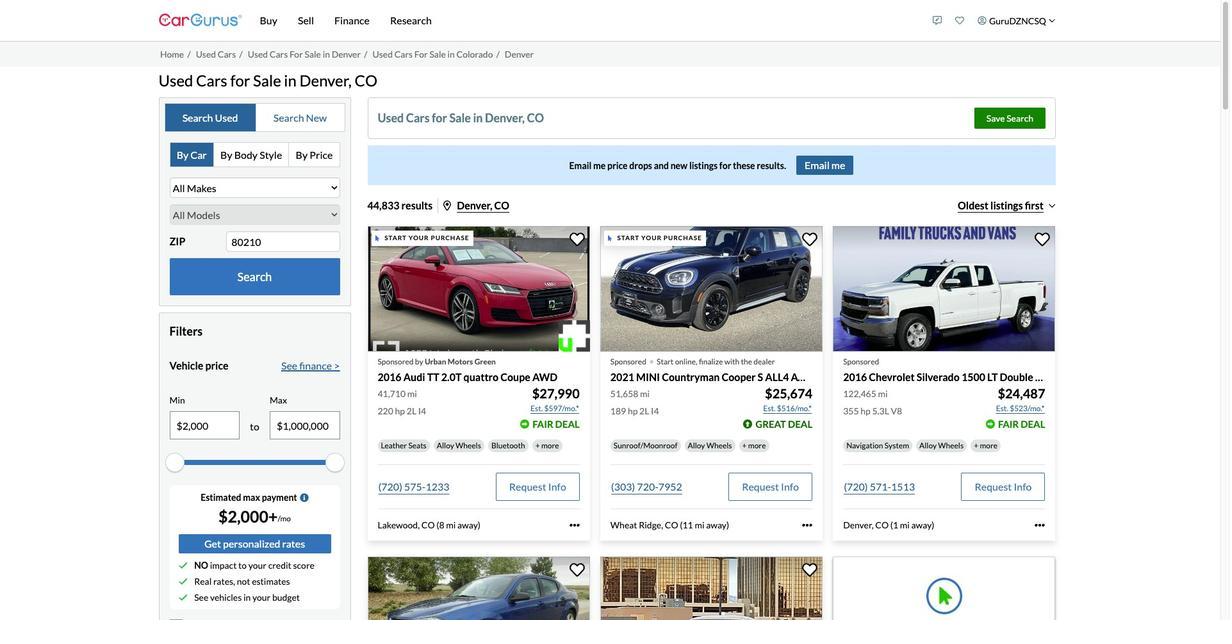 Task type: describe. For each thing, give the bounding box(es) containing it.
571-
[[870, 481, 892, 493]]

220
[[378, 406, 393, 416]]

search used tab
[[165, 104, 256, 132]]

1 horizontal spatial price
[[608, 160, 628, 171]]

3 deal from the left
[[1021, 418, 1046, 430]]

i4 for by
[[418, 406, 426, 416]]

email for email me
[[805, 159, 830, 171]]

estimated max payment
[[201, 492, 297, 503]]

home / used cars / used cars for sale in denver / used cars for sale in colorado / denver
[[160, 49, 534, 59]]

2016 inside sponsored 2016 chevrolet silverado 1500 lt double cab 4wd
[[844, 371, 867, 383]]

these
[[733, 160, 755, 171]]

sell button
[[288, 0, 324, 41]]

see for see vehicles in your budget
[[194, 592, 208, 603]]

save search button
[[975, 108, 1046, 129]]

$24,487
[[998, 386, 1046, 401]]

cooper
[[722, 371, 756, 383]]

see for see finance >
[[281, 360, 297, 372]]

$2,000+
[[219, 507, 278, 526]]

used cars link
[[196, 49, 236, 59]]

ellipsis h image for $27,990
[[570, 520, 580, 531]]

real rates, not estimates
[[194, 576, 290, 587]]

lakewood,
[[378, 520, 420, 531]]

3 / from the left
[[364, 49, 368, 59]]

colorado
[[457, 49, 493, 59]]

3 alloy wheels from the left
[[920, 441, 964, 450]]

0 vertical spatial used cars for sale in denver, co
[[159, 71, 378, 89]]

(720) for $24,487
[[844, 481, 868, 493]]

189
[[611, 406, 626, 416]]

info for ·
[[781, 481, 799, 493]]

search button
[[170, 258, 340, 295]]

0 horizontal spatial to
[[238, 560, 247, 571]]

double
[[1000, 371, 1034, 383]]

get personalized rates button
[[178, 535, 331, 554]]

1 more from the left
[[542, 441, 559, 450]]

$516/mo.*
[[777, 404, 812, 413]]

i4 for ·
[[651, 406, 659, 416]]

silverado
[[917, 371, 960, 383]]

rates,
[[213, 576, 235, 587]]

results.
[[757, 160, 786, 171]]

cab
[[1036, 371, 1054, 383]]

575-
[[404, 481, 426, 493]]

drops
[[630, 160, 652, 171]]

3 request info button from the left
[[962, 473, 1046, 501]]

start inside sponsored · start online, finalize with the dealer 2021 mini countryman cooper s all4 awd
[[657, 357, 674, 366]]

>
[[334, 360, 340, 372]]

denver, co (1 mi away)
[[844, 520, 935, 531]]

1 vertical spatial used cars for sale in denver, co
[[378, 111, 544, 125]]

fair for $24,487
[[998, 418, 1019, 430]]

cargurus logo homepage link link
[[159, 2, 242, 39]]

720-
[[637, 481, 659, 493]]

5.3l
[[873, 406, 889, 416]]

new
[[306, 111, 327, 124]]

Min text field
[[170, 412, 239, 439]]

alloy for urban motors green
[[437, 441, 454, 450]]

fair for $27,990
[[533, 418, 554, 430]]

est. $523/mo.* button
[[996, 402, 1046, 415]]

(720) 575-1233
[[378, 481, 450, 493]]

mi inside 41,710 mi 220 hp 2l i4
[[407, 388, 417, 399]]

great deal
[[756, 418, 813, 430]]

used cars for sale in denver link
[[248, 49, 361, 59]]

/mo
[[278, 514, 291, 524]]

+ for 2016
[[974, 441, 979, 450]]

wheat ridge, co (11 mi away)
[[611, 520, 729, 531]]

home
[[160, 49, 184, 59]]

1500
[[962, 371, 986, 383]]

add a car review image
[[933, 16, 942, 25]]

finance
[[299, 360, 332, 372]]

2 check image from the top
[[178, 593, 187, 602]]

gurudzncsq
[[990, 15, 1047, 26]]

your right mouse pointer icon at the top left of the page
[[642, 234, 662, 242]]

(8
[[437, 520, 445, 531]]

purchase for ·
[[664, 234, 702, 242]]

car
[[191, 149, 207, 161]]

$25,674
[[765, 386, 813, 401]]

3 request from the left
[[975, 481, 1012, 493]]

rates
[[282, 538, 305, 550]]

away) for $24,487
[[912, 520, 935, 531]]

the
[[741, 357, 752, 366]]

budget
[[272, 592, 300, 603]]

ellipsis h image for $24,487
[[1035, 520, 1046, 531]]

sponsored · start online, finalize with the dealer 2021 mini countryman cooper s all4 awd
[[611, 348, 816, 383]]

ellipsis h image
[[803, 520, 813, 531]]

max
[[270, 395, 287, 406]]

email me
[[805, 159, 846, 171]]

alloy wheels for urban motors green
[[437, 441, 481, 450]]

vehicle
[[170, 360, 203, 372]]

gurudzncsq menu item
[[972, 3, 1062, 38]]

lt
[[988, 371, 998, 383]]

real
[[194, 576, 212, 587]]

alloy wheels for ·
[[688, 441, 732, 450]]

bluetooth
[[491, 441, 525, 450]]

2 vertical spatial for
[[720, 160, 732, 171]]

search for search new
[[273, 111, 304, 124]]

info circle image
[[300, 493, 309, 502]]

min
[[170, 395, 185, 406]]

sponsored by urban motors green 2016 audi tt 2.0t quattro coupe awd
[[378, 357, 558, 383]]

est. for urban motors green
[[531, 404, 543, 413]]

email me price drops and new listings for these results.
[[570, 160, 786, 171]]

2l for ·
[[640, 406, 650, 416]]

by body style
[[221, 149, 282, 161]]

1 + more from the left
[[536, 441, 559, 450]]

estimated
[[201, 492, 241, 503]]

s
[[758, 371, 763, 383]]

v8
[[891, 406, 903, 416]]

est. $516/mo.* button
[[763, 402, 813, 415]]

cargurus logo homepage link image
[[159, 2, 242, 39]]

gurudzncsq menu
[[927, 3, 1062, 38]]

check image
[[178, 577, 187, 586]]

1 check image from the top
[[178, 561, 187, 570]]

$597/mo.*
[[544, 404, 579, 413]]

Max text field
[[270, 412, 339, 439]]

2 for from the left
[[415, 49, 428, 59]]

more for ·
[[748, 441, 766, 450]]

your down "results"
[[409, 234, 429, 242]]

ridge,
[[639, 520, 663, 531]]

$27,990 est. $597/mo.*
[[531, 386, 580, 413]]

(1
[[891, 520, 899, 531]]

system
[[885, 441, 910, 450]]

3 alloy from the left
[[920, 441, 937, 450]]

by car tab
[[170, 143, 214, 167]]

$24,487 est. $523/mo.*
[[996, 386, 1046, 413]]

white 2016 chevrolet silverado 1500 lt double cab 4wd pickup truck four-wheel drive 6-speed automatic overdrive image
[[833, 226, 1056, 352]]

get
[[204, 538, 221, 550]]

more for 2016
[[980, 441, 998, 450]]

green
[[475, 357, 496, 366]]

chevrolet
[[869, 371, 915, 383]]

gurudzncsq button
[[972, 3, 1062, 38]]

search for search used
[[182, 111, 213, 124]]

me for email me price drops and new listings for these results.
[[594, 160, 606, 171]]

hp for urban motors green
[[395, 406, 405, 416]]

mi right (8
[[446, 520, 456, 531]]

2.0t
[[441, 371, 462, 383]]

quattro
[[464, 371, 499, 383]]

see vehicles in your budget
[[194, 592, 300, 603]]



Task type: vqa. For each thing, say whether or not it's contained in the screenshot.
bottom see
yes



Task type: locate. For each thing, give the bounding box(es) containing it.
0 horizontal spatial est.
[[531, 404, 543, 413]]

fair deal
[[533, 418, 580, 430], [998, 418, 1046, 430]]

mi inside 122,465 mi 355 hp 5.3l v8
[[878, 388, 888, 399]]

2 request info from the left
[[742, 481, 799, 493]]

home link
[[160, 49, 184, 59]]

map marker alt image
[[444, 201, 451, 211]]

3 + more from the left
[[974, 441, 998, 450]]

request info button for ·
[[729, 473, 813, 501]]

me for email me
[[832, 159, 846, 171]]

request info for urban motors green
[[509, 481, 566, 493]]

price right vehicle at the left of page
[[205, 360, 229, 372]]

no
[[194, 560, 208, 571]]

mi
[[407, 388, 417, 399], [640, 388, 650, 399], [878, 388, 888, 399], [446, 520, 456, 531], [695, 520, 705, 531], [900, 520, 910, 531]]

1 fair from the left
[[533, 418, 554, 430]]

search new tab
[[256, 104, 344, 132]]

0 vertical spatial see
[[281, 360, 297, 372]]

44,833 results
[[368, 200, 433, 212]]

co
[[355, 71, 378, 89], [527, 111, 544, 125], [495, 200, 510, 212], [422, 520, 435, 531], [665, 520, 678, 531], [876, 520, 889, 531]]

2 wheels from the left
[[707, 441, 732, 450]]

2 more from the left
[[748, 441, 766, 450]]

1 est. from the left
[[531, 404, 543, 413]]

1 away) from the left
[[458, 520, 481, 531]]

finance
[[335, 14, 370, 26]]

check image
[[178, 561, 187, 570], [178, 593, 187, 602]]

alloy right 'seats'
[[437, 441, 454, 450]]

2 horizontal spatial for
[[720, 160, 732, 171]]

tab list containing search used
[[164, 103, 345, 132]]

1 wheels from the left
[[456, 441, 481, 450]]

1 2l from the left
[[407, 406, 417, 416]]

/ right used cars link on the left top
[[239, 49, 243, 59]]

with
[[725, 357, 740, 366]]

1 alloy wheels from the left
[[437, 441, 481, 450]]

+ more down est. $597/mo.* button
[[536, 441, 559, 450]]

3 away) from the left
[[912, 520, 935, 531]]

user icon image
[[978, 16, 987, 25]]

1 vertical spatial tab list
[[170, 143, 340, 167]]

0 horizontal spatial fair deal
[[533, 418, 580, 430]]

1 / from the left
[[187, 49, 191, 59]]

finance button
[[324, 0, 380, 41]]

2 purchase from the left
[[664, 234, 702, 242]]

awd up $25,674
[[791, 371, 816, 383]]

sponsored inside sponsored · start online, finalize with the dealer 2021 mini countryman cooper s all4 awd
[[611, 357, 647, 366]]

0 horizontal spatial purchase
[[431, 234, 469, 242]]

all4
[[765, 371, 789, 383]]

(720) inside "button"
[[378, 481, 402, 493]]

est. up great
[[764, 404, 776, 413]]

0 horizontal spatial start
[[385, 234, 407, 242]]

0 horizontal spatial 2016
[[378, 371, 402, 383]]

get personalized rates
[[204, 538, 305, 550]]

1 horizontal spatial deal
[[788, 418, 813, 430]]

fair
[[533, 418, 554, 430], [998, 418, 1019, 430]]

1 info from the left
[[548, 481, 566, 493]]

for down research dropdown button
[[415, 49, 428, 59]]

denver,
[[300, 71, 352, 89], [485, 111, 525, 125], [457, 200, 493, 212], [844, 520, 874, 531]]

51,658 mi 189 hp 2l i4
[[611, 388, 659, 416]]

sponsored inside sponsored by urban motors green 2016 audi tt 2.0t quattro coupe awd
[[378, 357, 414, 366]]

email
[[805, 159, 830, 171], [570, 160, 592, 171]]

midnight black metallic 2021 mini countryman cooper s all4 awd suv / crossover all-wheel drive 8-speed automatic image
[[600, 226, 823, 352]]

buy button
[[250, 0, 288, 41]]

1 sponsored from the left
[[378, 357, 414, 366]]

1 + from the left
[[536, 441, 540, 450]]

2 horizontal spatial deal
[[1021, 418, 1046, 430]]

1 (720) from the left
[[378, 481, 402, 493]]

your up estimates
[[249, 560, 267, 571]]

request info
[[509, 481, 566, 493], [742, 481, 799, 493], [975, 481, 1032, 493]]

deal down $516/mo.*
[[788, 418, 813, 430]]

leather seats
[[381, 441, 427, 450]]

sunroof/moonroof
[[614, 441, 678, 450]]

2 horizontal spatial request info
[[975, 481, 1032, 493]]

by left price
[[296, 149, 308, 161]]

search right the save
[[1007, 113, 1034, 124]]

1 horizontal spatial alloy wheels
[[688, 441, 732, 450]]

i4 up 'seats'
[[418, 406, 426, 416]]

1 horizontal spatial ellipsis h image
[[1035, 520, 1046, 531]]

2 hp from the left
[[628, 406, 638, 416]]

1 by from the left
[[177, 149, 189, 161]]

1 horizontal spatial hp
[[628, 406, 638, 416]]

price
[[310, 149, 333, 161]]

0 horizontal spatial see
[[194, 592, 208, 603]]

request for ·
[[742, 481, 779, 493]]

i4 inside 41,710 mi 220 hp 2l i4
[[418, 406, 426, 416]]

est. down $27,990
[[531, 404, 543, 413]]

1 horizontal spatial fair deal
[[998, 418, 1046, 430]]

3 info from the left
[[1014, 481, 1032, 493]]

fair deal for $27,990
[[533, 418, 580, 430]]

email inside button
[[805, 159, 830, 171]]

check image up check icon
[[178, 561, 187, 570]]

in
[[323, 49, 330, 59], [448, 49, 455, 59], [284, 71, 297, 89], [473, 111, 483, 125], [243, 592, 251, 603]]

fair down est. $523/mo.* button
[[998, 418, 1019, 430]]

0 horizontal spatial wheels
[[456, 441, 481, 450]]

0 horizontal spatial request
[[509, 481, 546, 493]]

alloy
[[437, 441, 454, 450], [688, 441, 705, 450], [920, 441, 937, 450]]

wheels for ·
[[707, 441, 732, 450]]

purchase for urban motors green
[[431, 234, 469, 242]]

+ more for 2016
[[974, 441, 998, 450]]

2 request from the left
[[742, 481, 779, 493]]

fair down est. $597/mo.* button
[[533, 418, 554, 430]]

$523/mo.*
[[1010, 404, 1045, 413]]

(720)
[[378, 481, 402, 493], [844, 481, 868, 493]]

1 vertical spatial for
[[432, 111, 447, 125]]

(720) for $27,990
[[378, 481, 402, 493]]

2 ellipsis h image from the left
[[1035, 520, 1046, 531]]

0 horizontal spatial for
[[230, 71, 250, 89]]

vehicles
[[210, 592, 242, 603]]

0 vertical spatial to
[[250, 421, 260, 433]]

leather
[[381, 441, 407, 450]]

2 request info button from the left
[[729, 473, 813, 501]]

2 by from the left
[[221, 149, 232, 161]]

more down great
[[748, 441, 766, 450]]

hp right 355
[[861, 406, 871, 416]]

search
[[182, 111, 213, 124], [273, 111, 304, 124], [1007, 113, 1034, 124], [238, 270, 272, 284]]

deal for ·
[[788, 418, 813, 430]]

1 for from the left
[[290, 49, 303, 59]]

price left drops
[[608, 160, 628, 171]]

2016
[[378, 371, 402, 383], [844, 371, 867, 383]]

listings
[[690, 160, 718, 171]]

by body style tab
[[214, 143, 289, 167]]

2 sponsored from the left
[[611, 357, 647, 366]]

1 request info from the left
[[509, 481, 566, 493]]

urban motors green image
[[559, 320, 590, 352]]

used cars for sale in colorado link
[[373, 49, 493, 59]]

start your purchase for urban motors green
[[385, 234, 469, 242]]

search used
[[182, 111, 238, 124]]

away) right (8
[[458, 520, 481, 531]]

request info button
[[496, 473, 580, 501], [729, 473, 813, 501], [962, 473, 1046, 501]]

denver down finance popup button
[[332, 49, 361, 59]]

est. inside $27,990 est. $597/mo.*
[[531, 404, 543, 413]]

2l inside 51,658 mi 189 hp 2l i4
[[640, 406, 650, 416]]

2 + more from the left
[[743, 441, 766, 450]]

by for by body style
[[221, 149, 232, 161]]

tab list containing by car
[[170, 143, 340, 167]]

2 (720) from the left
[[844, 481, 868, 493]]

41,710 mi 220 hp 2l i4
[[378, 388, 426, 416]]

by for by price
[[296, 149, 308, 161]]

1 horizontal spatial start
[[618, 234, 640, 242]]

3 request info from the left
[[975, 481, 1032, 493]]

start for by
[[385, 234, 407, 242]]

0 horizontal spatial deal
[[555, 418, 580, 430]]

1 horizontal spatial away)
[[706, 520, 729, 531]]

1 horizontal spatial for
[[432, 111, 447, 125]]

away) for $27,990
[[458, 520, 481, 531]]

search inside tab
[[182, 111, 213, 124]]

3 hp from the left
[[861, 406, 871, 416]]

mouse pointer image
[[608, 235, 612, 242]]

start right mouse pointer icon at the top left of the page
[[618, 234, 640, 242]]

2 horizontal spatial sponsored
[[844, 357, 879, 366]]

2 2l from the left
[[640, 406, 650, 416]]

start your purchase right mouse pointer icon at the top left of the page
[[618, 234, 702, 242]]

start your purchase down "results"
[[385, 234, 469, 242]]

2 horizontal spatial wheels
[[939, 441, 964, 450]]

1 2016 from the left
[[378, 371, 402, 383]]

0 horizontal spatial +
[[536, 441, 540, 450]]

2021
[[611, 371, 634, 383]]

sponsored for ·
[[611, 357, 647, 366]]

2016 up 41,710
[[378, 371, 402, 383]]

more down est. $597/mo.* button
[[542, 441, 559, 450]]

1 horizontal spatial by
[[221, 149, 232, 161]]

0 horizontal spatial alloy wheels
[[437, 441, 481, 450]]

1 horizontal spatial i4
[[651, 406, 659, 416]]

search for search
[[238, 270, 272, 284]]

0 vertical spatial for
[[230, 71, 250, 89]]

tab list
[[164, 103, 345, 132], [170, 143, 340, 167]]

(720) 575-1233 button
[[378, 473, 450, 501]]

(720) 571-1513 button
[[844, 473, 916, 501]]

1 horizontal spatial purchase
[[664, 234, 702, 242]]

i4 down mini
[[651, 406, 659, 416]]

lakewood, co (8 mi away)
[[378, 520, 481, 531]]

silver 2010 maserati granturismo coupe coupe rear-wheel drive 6-speed automatic image
[[600, 557, 823, 620]]

alloy right system
[[920, 441, 937, 450]]

0 horizontal spatial awd
[[533, 371, 558, 383]]

1 start your purchase from the left
[[385, 234, 469, 242]]

0 horizontal spatial (720)
[[378, 481, 402, 493]]

2 / from the left
[[239, 49, 243, 59]]

1 vertical spatial price
[[205, 360, 229, 372]]

1 i4 from the left
[[418, 406, 426, 416]]

0 horizontal spatial hp
[[395, 406, 405, 416]]

red 2016 audi tt 2.0t quattro coupe awd coupe all-wheel drive 6-speed automatic image
[[368, 226, 590, 352]]

122,465 mi 355 hp 5.3l v8
[[844, 388, 903, 416]]

3 sponsored from the left
[[844, 357, 879, 366]]

awd inside sponsored · start online, finalize with the dealer 2021 mini countryman cooper s all4 awd
[[791, 371, 816, 383]]

wheels
[[456, 441, 481, 450], [707, 441, 732, 450], [939, 441, 964, 450]]

to left max text box
[[250, 421, 260, 433]]

mini
[[636, 371, 660, 383]]

1 horizontal spatial see
[[281, 360, 297, 372]]

(720) left 571-
[[844, 481, 868, 493]]

your down estimates
[[253, 592, 271, 603]]

2 horizontal spatial est.
[[996, 404, 1009, 413]]

sponsored up 2021
[[611, 357, 647, 366]]

awd inside sponsored by urban motors green 2016 audi tt 2.0t quattro coupe awd
[[533, 371, 558, 383]]

est. inside $25,674 est. $516/mo.*
[[764, 404, 776, 413]]

sponsored inside sponsored 2016 chevrolet silverado 1500 lt double cab 4wd
[[844, 357, 879, 366]]

2 horizontal spatial away)
[[912, 520, 935, 531]]

1 horizontal spatial (720)
[[844, 481, 868, 493]]

search new
[[273, 111, 327, 124]]

no impact to your credit score
[[194, 560, 315, 571]]

navigation
[[847, 441, 883, 450]]

info
[[548, 481, 566, 493], [781, 481, 799, 493], [1014, 481, 1032, 493]]

urban
[[425, 357, 446, 366]]

2l right 189
[[640, 406, 650, 416]]

1 vertical spatial check image
[[178, 593, 187, 602]]

check image down check icon
[[178, 593, 187, 602]]

wheat
[[611, 520, 637, 531]]

navigation system
[[847, 441, 910, 450]]

ZIP telephone field
[[226, 232, 340, 252]]

see left finance
[[281, 360, 297, 372]]

3 wheels from the left
[[939, 441, 964, 450]]

0 horizontal spatial ellipsis h image
[[570, 520, 580, 531]]

used inside tab
[[215, 111, 238, 124]]

1 horizontal spatial me
[[832, 159, 846, 171]]

2 horizontal spatial request info button
[[962, 473, 1046, 501]]

1 horizontal spatial sponsored
[[611, 357, 647, 366]]

est. for ·
[[764, 404, 776, 413]]

sponsored for by
[[378, 357, 414, 366]]

alloy right sunroof/moonroof
[[688, 441, 705, 450]]

for down sell dropdown button
[[290, 49, 303, 59]]

by price tab
[[289, 143, 339, 167]]

1 horizontal spatial awd
[[791, 371, 816, 383]]

email right results.
[[805, 159, 830, 171]]

(720) left 575-
[[378, 481, 402, 493]]

search up car
[[182, 111, 213, 124]]

mi inside 51,658 mi 189 hp 2l i4
[[640, 388, 650, 399]]

request info for ·
[[742, 481, 799, 493]]

1 request from the left
[[509, 481, 546, 493]]

0 horizontal spatial away)
[[458, 520, 481, 531]]

2 horizontal spatial more
[[980, 441, 998, 450]]

filters
[[170, 324, 203, 338]]

1 deal from the left
[[555, 418, 580, 430]]

by price
[[296, 149, 333, 161]]

/ right colorado
[[496, 49, 500, 59]]

i4
[[418, 406, 426, 416], [651, 406, 659, 416]]

2l right 220
[[407, 406, 417, 416]]

email me button
[[797, 156, 854, 175]]

1 purchase from the left
[[431, 234, 469, 242]]

research button
[[380, 0, 442, 41]]

0 horizontal spatial for
[[290, 49, 303, 59]]

2016 inside sponsored by urban motors green 2016 audi tt 2.0t quattro coupe awd
[[378, 371, 402, 383]]

by
[[177, 149, 189, 161], [221, 149, 232, 161], [296, 149, 308, 161]]

+
[[536, 441, 540, 450], [743, 441, 747, 450], [974, 441, 979, 450]]

chevron down image
[[1049, 17, 1056, 24]]

1 denver from the left
[[332, 49, 361, 59]]

1 horizontal spatial fair
[[998, 418, 1019, 430]]

2 awd from the left
[[791, 371, 816, 383]]

used cars for sale in denver, co
[[159, 71, 378, 89], [378, 111, 544, 125]]

0 horizontal spatial fair
[[533, 418, 554, 430]]

used
[[196, 49, 216, 59], [248, 49, 268, 59], [373, 49, 393, 59], [159, 71, 193, 89], [378, 111, 404, 125], [215, 111, 238, 124]]

max
[[243, 492, 260, 503]]

41,710
[[378, 388, 406, 399]]

1 ellipsis h image from the left
[[570, 520, 580, 531]]

denver
[[332, 49, 361, 59], [505, 49, 534, 59]]

menu bar
[[242, 0, 927, 41]]

coupe
[[501, 371, 531, 383]]

email left drops
[[570, 160, 592, 171]]

1 alloy from the left
[[437, 441, 454, 450]]

2 horizontal spatial alloy
[[920, 441, 937, 450]]

/ right home link
[[187, 49, 191, 59]]

1 horizontal spatial to
[[250, 421, 260, 433]]

1 awd from the left
[[533, 371, 558, 383]]

2 alloy wheels from the left
[[688, 441, 732, 450]]

info for urban motors green
[[548, 481, 566, 493]]

deal for urban motors green
[[555, 418, 580, 430]]

3 + from the left
[[974, 441, 979, 450]]

2 horizontal spatial +
[[974, 441, 979, 450]]

2l for by
[[407, 406, 417, 416]]

me inside button
[[832, 159, 846, 171]]

2 fair from the left
[[998, 418, 1019, 430]]

2008 dodge avenger sxt fwd sedan front-wheel drive automatic image
[[368, 557, 590, 620]]

for
[[290, 49, 303, 59], [415, 49, 428, 59]]

$2,000+ /mo
[[219, 507, 291, 526]]

mi down mini
[[640, 388, 650, 399]]

1 horizontal spatial start your purchase
[[618, 234, 702, 242]]

by left body
[[221, 149, 232, 161]]

+ for ·
[[743, 441, 747, 450]]

1 horizontal spatial alloy
[[688, 441, 705, 450]]

hp right 220
[[395, 406, 405, 416]]

1 request info button from the left
[[496, 473, 580, 501]]

0 horizontal spatial email
[[570, 160, 592, 171]]

fair deal for $24,487
[[998, 418, 1046, 430]]

online,
[[675, 357, 698, 366]]

0 horizontal spatial by
[[177, 149, 189, 161]]

me
[[832, 159, 846, 171], [594, 160, 606, 171]]

search inside tab
[[273, 111, 304, 124]]

2 fair deal from the left
[[998, 418, 1046, 430]]

mi right (11
[[695, 520, 705, 531]]

by for by car
[[177, 149, 189, 161]]

2 alloy from the left
[[688, 441, 705, 450]]

0 vertical spatial check image
[[178, 561, 187, 570]]

not
[[237, 576, 250, 587]]

audi
[[404, 371, 425, 383]]

to up real rates, not estimates
[[238, 560, 247, 571]]

1 fair deal from the left
[[533, 418, 580, 430]]

style
[[260, 149, 282, 161]]

est. down $24,487
[[996, 404, 1009, 413]]

ellipsis h image
[[570, 520, 580, 531], [1035, 520, 1046, 531]]

1 horizontal spatial denver
[[505, 49, 534, 59]]

+ more for ·
[[743, 441, 766, 450]]

0 horizontal spatial sponsored
[[378, 357, 414, 366]]

search down zip phone field
[[238, 270, 272, 284]]

2 + from the left
[[743, 441, 747, 450]]

2 horizontal spatial hp
[[861, 406, 871, 416]]

0 horizontal spatial price
[[205, 360, 229, 372]]

deal down "$597/mo.*"
[[555, 418, 580, 430]]

see down "real"
[[194, 592, 208, 603]]

body
[[234, 149, 258, 161]]

1 horizontal spatial 2l
[[640, 406, 650, 416]]

hp inside 41,710 mi 220 hp 2l i4
[[395, 406, 405, 416]]

(720) inside button
[[844, 481, 868, 493]]

0 horizontal spatial me
[[594, 160, 606, 171]]

4 / from the left
[[496, 49, 500, 59]]

save search
[[987, 113, 1034, 124]]

start for ·
[[618, 234, 640, 242]]

deal down $523/mo.*
[[1021, 418, 1046, 430]]

mouse pointer image
[[376, 235, 380, 242]]

new
[[671, 160, 688, 171]]

2 2016 from the left
[[844, 371, 867, 383]]

1 horizontal spatial + more
[[743, 441, 766, 450]]

2 horizontal spatial info
[[1014, 481, 1032, 493]]

payment
[[262, 492, 297, 503]]

1 horizontal spatial +
[[743, 441, 747, 450]]

1 vertical spatial to
[[238, 560, 247, 571]]

2 info from the left
[[781, 481, 799, 493]]

2 horizontal spatial + more
[[974, 441, 998, 450]]

44,833
[[368, 200, 400, 212]]

fair deal down est. $523/mo.* button
[[998, 418, 1046, 430]]

2 horizontal spatial by
[[296, 149, 308, 161]]

impact
[[210, 560, 237, 571]]

start right ·
[[657, 357, 674, 366]]

1 horizontal spatial more
[[748, 441, 766, 450]]

sponsored up 122,465
[[844, 357, 879, 366]]

research
[[390, 14, 432, 26]]

and
[[654, 160, 669, 171]]

email for email me price drops and new listings for these results.
[[570, 160, 592, 171]]

est. inside "$24,487 est. $523/mo.*"
[[996, 404, 1009, 413]]

2 horizontal spatial start
[[657, 357, 674, 366]]

+ more down great
[[743, 441, 766, 450]]

2 denver from the left
[[505, 49, 534, 59]]

1233
[[426, 481, 450, 493]]

hp inside 51,658 mi 189 hp 2l i4
[[628, 406, 638, 416]]

0 horizontal spatial alloy
[[437, 441, 454, 450]]

denver right colorado
[[505, 49, 534, 59]]

sponsored left 'by'
[[378, 357, 414, 366]]

2016 up 122,465
[[844, 371, 867, 383]]

3 est. from the left
[[996, 404, 1009, 413]]

1 vertical spatial see
[[194, 592, 208, 603]]

mi right (1
[[900, 520, 910, 531]]

away) right (1
[[912, 520, 935, 531]]

1 horizontal spatial info
[[781, 481, 799, 493]]

zip
[[170, 235, 185, 248]]

away) right (11
[[706, 520, 729, 531]]

0 vertical spatial tab list
[[164, 103, 345, 132]]

hp inside 122,465 mi 355 hp 5.3l v8
[[861, 406, 871, 416]]

more
[[542, 441, 559, 450], [748, 441, 766, 450], [980, 441, 998, 450]]

1 horizontal spatial request info
[[742, 481, 799, 493]]

1 horizontal spatial wheels
[[707, 441, 732, 450]]

+ more down est. $523/mo.* button
[[974, 441, 998, 450]]

fair deal down est. $597/mo.* button
[[533, 418, 580, 430]]

request info button for urban motors green
[[496, 473, 580, 501]]

start right mouse pointer image in the left top of the page
[[385, 234, 407, 242]]

menu bar containing buy
[[242, 0, 927, 41]]

0 vertical spatial price
[[608, 160, 628, 171]]

1 hp from the left
[[395, 406, 405, 416]]

alloy for ·
[[688, 441, 705, 450]]

0 horizontal spatial denver
[[332, 49, 361, 59]]

0 horizontal spatial + more
[[536, 441, 559, 450]]

2l inside 41,710 mi 220 hp 2l i4
[[407, 406, 417, 416]]

more down est. $523/mo.* button
[[980, 441, 998, 450]]

2 i4 from the left
[[651, 406, 659, 416]]

hp right 189
[[628, 406, 638, 416]]

0 horizontal spatial start your purchase
[[385, 234, 469, 242]]

awd up $27,990
[[533, 371, 558, 383]]

1 horizontal spatial est.
[[764, 404, 776, 413]]

2 est. from the left
[[764, 404, 776, 413]]

2 away) from the left
[[706, 520, 729, 531]]

1 horizontal spatial 2016
[[844, 371, 867, 383]]

2 start your purchase from the left
[[618, 234, 702, 242]]

1 horizontal spatial email
[[805, 159, 830, 171]]

0 horizontal spatial i4
[[418, 406, 426, 416]]

0 horizontal spatial request info button
[[496, 473, 580, 501]]

see finance >
[[281, 360, 340, 372]]

wheels for urban motors green
[[456, 441, 481, 450]]

3 more from the left
[[980, 441, 998, 450]]

3 by from the left
[[296, 149, 308, 161]]

mi up 5.3l
[[878, 388, 888, 399]]

by left car
[[177, 149, 189, 161]]

i4 inside 51,658 mi 189 hp 2l i4
[[651, 406, 659, 416]]

hp for ·
[[628, 406, 638, 416]]

sale
[[305, 49, 321, 59], [430, 49, 446, 59], [253, 71, 281, 89], [450, 111, 471, 125]]

0 horizontal spatial info
[[548, 481, 566, 493]]

estimates
[[252, 576, 290, 587]]

0 horizontal spatial 2l
[[407, 406, 417, 416]]

1 horizontal spatial request info button
[[729, 473, 813, 501]]

by car
[[177, 149, 207, 161]]

sponsored for 2016
[[844, 357, 879, 366]]

request for urban motors green
[[509, 481, 546, 493]]

2 horizontal spatial request
[[975, 481, 1012, 493]]

/ down finance popup button
[[364, 49, 368, 59]]

1513
[[892, 481, 915, 493]]

search left new
[[273, 111, 304, 124]]

saved cars image
[[956, 16, 965, 25]]

start your purchase for ·
[[618, 234, 702, 242]]

2 deal from the left
[[788, 418, 813, 430]]

0 horizontal spatial request info
[[509, 481, 566, 493]]

7952
[[659, 481, 682, 493]]

1 horizontal spatial for
[[415, 49, 428, 59]]

mi down audi
[[407, 388, 417, 399]]



